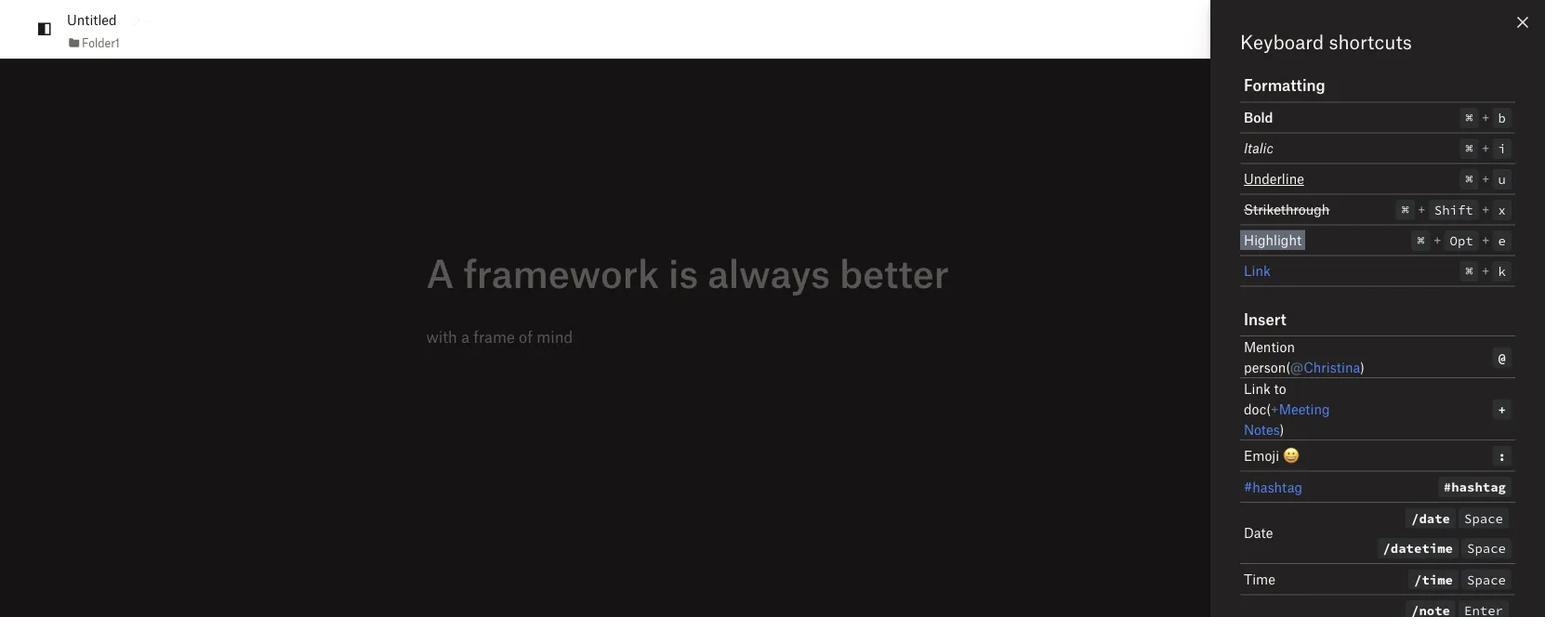 Task type: describe. For each thing, give the bounding box(es) containing it.
k
[[1499, 263, 1507, 280]]

😀
[[1284, 448, 1297, 464]]

u
[[1499, 171, 1507, 188]]

date
[[1245, 525, 1274, 541]]

untitled link
[[67, 9, 117, 30]]

⌘ + u
[[1466, 171, 1507, 188]]

1 horizontal spatial hashtag
[[1452, 479, 1507, 496]]

0 horizontal spatial )
[[1281, 421, 1285, 438]]

⌘ for i
[[1466, 140, 1474, 157]]

highlight
[[1245, 232, 1302, 248]]

0 horizontal spatial (
[[1267, 401, 1271, 417]]

/ for datetime
[[1383, 540, 1391, 557]]

mention person ( @ christina )
[[1245, 339, 1365, 375]]

insert
[[1245, 309, 1287, 328]]

link for link to doc
[[1245, 380, 1271, 397]]

meeting notes
[[1245, 401, 1331, 438]]

js
[[1329, 21, 1344, 37]]

/ date
[[1412, 510, 1451, 527]]

shift
[[1435, 202, 1474, 219]]

date
[[1420, 510, 1451, 527]]

⌘ for shift
[[1402, 202, 1410, 219]]

0 horizontal spatial hashtag
[[1253, 479, 1303, 495]]

+ left x
[[1482, 201, 1491, 218]]

keyboard
[[1241, 30, 1325, 53]]

+ left 'shift'
[[1418, 201, 1427, 218]]

underline
[[1245, 171, 1305, 187]]

shortcuts
[[1330, 30, 1413, 53]]

/ datetime
[[1383, 540, 1454, 557]]

1 horizontal spatial @
[[1499, 349, 1507, 366]]

time
[[1245, 571, 1276, 588]]

untitled
[[67, 12, 117, 28]]

opt
[[1451, 233, 1474, 249]]

italic
[[1245, 140, 1274, 156]]

⌘ for k
[[1466, 263, 1474, 280]]

+ inside ⌘ + b
[[1482, 109, 1491, 126]]

share button
[[1360, 14, 1420, 44]]

share
[[1372, 21, 1409, 37]]

time
[[1423, 572, 1454, 588]]

b
[[1499, 110, 1507, 127]]

link to doc
[[1245, 380, 1287, 417]]



Task type: locate. For each thing, give the bounding box(es) containing it.
( inside mention person ( @ christina )
[[1287, 359, 1291, 375]]

0 horizontal spatial @
[[1291, 359, 1304, 375]]

person
[[1245, 359, 1287, 375]]

js button
[[1319, 13, 1353, 46]]

0 vertical spatial (
[[1287, 359, 1291, 375]]

⌘ inside ⌘ + i
[[1466, 140, 1474, 157]]

space right the time
[[1468, 572, 1507, 588]]

+
[[1482, 109, 1491, 126], [1482, 140, 1491, 156], [1482, 171, 1491, 187], [1418, 201, 1427, 218], [1482, 201, 1491, 218], [1434, 232, 1442, 248], [1482, 232, 1491, 248], [1482, 263, 1491, 279], [1271, 401, 1280, 417], [1499, 401, 1507, 418]]

@ down k
[[1499, 349, 1507, 366]]

hashtag down ':'
[[1452, 479, 1507, 496]]

⌘ left 'shift'
[[1402, 202, 1410, 219]]

+ left k
[[1482, 263, 1491, 279]]

⌘ left i
[[1466, 140, 1474, 157]]

emoji 😀
[[1245, 448, 1297, 464]]

⌘ + i
[[1466, 140, 1507, 157]]

formatting
[[1245, 75, 1326, 94]]

notes
[[1245, 421, 1281, 438]]

# hashtag down emoji 😀
[[1245, 479, 1303, 495]]

+ inside ⌘ + i
[[1482, 140, 1491, 156]]

+ inside ⌘ + k
[[1482, 263, 1491, 279]]

0 vertical spatial space
[[1465, 510, 1504, 527]]

+ right doc
[[1271, 401, 1280, 417]]

1 horizontal spatial #
[[1444, 479, 1452, 496]]

#
[[1245, 479, 1253, 495], [1444, 479, 1452, 496]]

space for date
[[1465, 510, 1504, 527]]

@ right person
[[1291, 359, 1304, 375]]

@
[[1499, 349, 1507, 366], [1291, 359, 1304, 375]]

⌘ down opt
[[1466, 263, 1474, 280]]

# down emoji
[[1245, 479, 1253, 495]]

⌘ for b
[[1466, 110, 1474, 127]]

# hashtag
[[1245, 479, 1303, 495], [1444, 479, 1507, 496]]

e
[[1499, 233, 1507, 249]]

+ up ':'
[[1499, 401, 1507, 418]]

+ inside ⌘ + u
[[1482, 171, 1491, 187]]

doc
[[1245, 401, 1267, 417]]

+ left e
[[1482, 232, 1491, 248]]

)
[[1361, 359, 1365, 375], [1281, 421, 1285, 438]]

space right 'date'
[[1465, 510, 1504, 527]]

1 horizontal spatial # hashtag
[[1444, 479, 1507, 496]]

1 vertical spatial )
[[1281, 421, 1285, 438]]

⌘ inside ⌘ + k
[[1466, 263, 1474, 280]]

link up doc
[[1245, 380, 1271, 397]]

1 horizontal spatial )
[[1361, 359, 1365, 375]]

strikethrough
[[1245, 201, 1330, 218]]

x
[[1499, 202, 1507, 219]]

/ for time
[[1415, 572, 1423, 588]]

@ inside mention person ( @ christina )
[[1291, 359, 1304, 375]]

# up 'date'
[[1444, 479, 1452, 496]]

+ left u
[[1482, 171, 1491, 187]]

⌘ left u
[[1466, 171, 1474, 188]]

christina
[[1304, 359, 1361, 375]]

⌘ + k
[[1466, 263, 1507, 280]]

i
[[1499, 140, 1507, 157]]

⌘ inside ⌘ + b
[[1466, 110, 1474, 127]]

1 horizontal spatial (
[[1287, 359, 1291, 375]]

bold
[[1245, 109, 1274, 126]]

1 vertical spatial link
[[1245, 380, 1271, 397]]

emoji
[[1245, 448, 1280, 464]]

1 vertical spatial (
[[1267, 401, 1271, 417]]

space for time
[[1468, 572, 1507, 588]]

1 vertical spatial space
[[1468, 540, 1507, 557]]

/ time
[[1415, 572, 1454, 588]]

link
[[1245, 263, 1271, 279], [1245, 380, 1271, 397]]

0 horizontal spatial #
[[1245, 479, 1253, 495]]

2 vertical spatial /
[[1415, 572, 1423, 588]]

folder1 link
[[67, 33, 120, 52]]

0 vertical spatial /
[[1412, 510, 1420, 527]]

( up notes
[[1267, 401, 1271, 417]]

0 vertical spatial )
[[1361, 359, 1365, 375]]

link for link
[[1245, 263, 1271, 279]]

0 horizontal spatial # hashtag
[[1245, 479, 1303, 495]]

⌘ + shift + x
[[1402, 201, 1507, 219]]

folder1
[[82, 36, 120, 50]]

⌘ for opt
[[1418, 233, 1426, 249]]

link inside "link to doc"
[[1245, 380, 1271, 397]]

( up to
[[1287, 359, 1291, 375]]

mention
[[1245, 339, 1296, 355]]

to
[[1275, 380, 1287, 397]]

⌘ inside ⌘ + opt + e
[[1418, 233, 1426, 249]]

⌘ for u
[[1466, 171, 1474, 188]]

2 link from the top
[[1245, 380, 1271, 397]]

⌘ left opt
[[1418, 233, 1426, 249]]

⌘ inside ⌘ + u
[[1466, 171, 1474, 188]]

1 link from the top
[[1245, 263, 1271, 279]]

hashtag down emoji 😀
[[1253, 479, 1303, 495]]

2 vertical spatial space
[[1468, 572, 1507, 588]]

/
[[1412, 510, 1420, 527], [1383, 540, 1391, 557], [1415, 572, 1423, 588]]

+ left opt
[[1434, 232, 1442, 248]]

(
[[1287, 359, 1291, 375], [1267, 401, 1271, 417]]

⌘ + opt + e
[[1418, 232, 1507, 249]]

heading
[[426, 250, 1119, 295]]

1 vertical spatial /
[[1383, 540, 1391, 557]]

space
[[1465, 510, 1504, 527], [1468, 540, 1507, 557], [1468, 572, 1507, 588]]

hashtag
[[1253, 479, 1303, 495], [1452, 479, 1507, 496]]

⌘
[[1466, 110, 1474, 127], [1466, 140, 1474, 157], [1466, 171, 1474, 188], [1402, 202, 1410, 219], [1418, 233, 1426, 249], [1466, 263, 1474, 280]]

+ left i
[[1482, 140, 1491, 156]]

⌘ + b
[[1466, 109, 1507, 127]]

link down highlight
[[1245, 263, 1271, 279]]

keyboard shortcuts
[[1241, 30, 1413, 53]]

) inside mention person ( @ christina )
[[1361, 359, 1365, 375]]

meeting
[[1280, 401, 1331, 417]]

# hashtag down ':'
[[1444, 479, 1507, 496]]

⌘ inside ⌘ + shift + x
[[1402, 202, 1410, 219]]

⌘ left the 'b'
[[1466, 110, 1474, 127]]

datetime
[[1391, 540, 1454, 557]]

/ for date
[[1412, 510, 1420, 527]]

space right datetime on the right bottom of the page
[[1468, 540, 1507, 557]]

:
[[1499, 448, 1507, 465]]

+ left the 'b'
[[1482, 109, 1491, 126]]

0 vertical spatial link
[[1245, 263, 1271, 279]]



Task type: vqa. For each thing, say whether or not it's contained in the screenshot.


